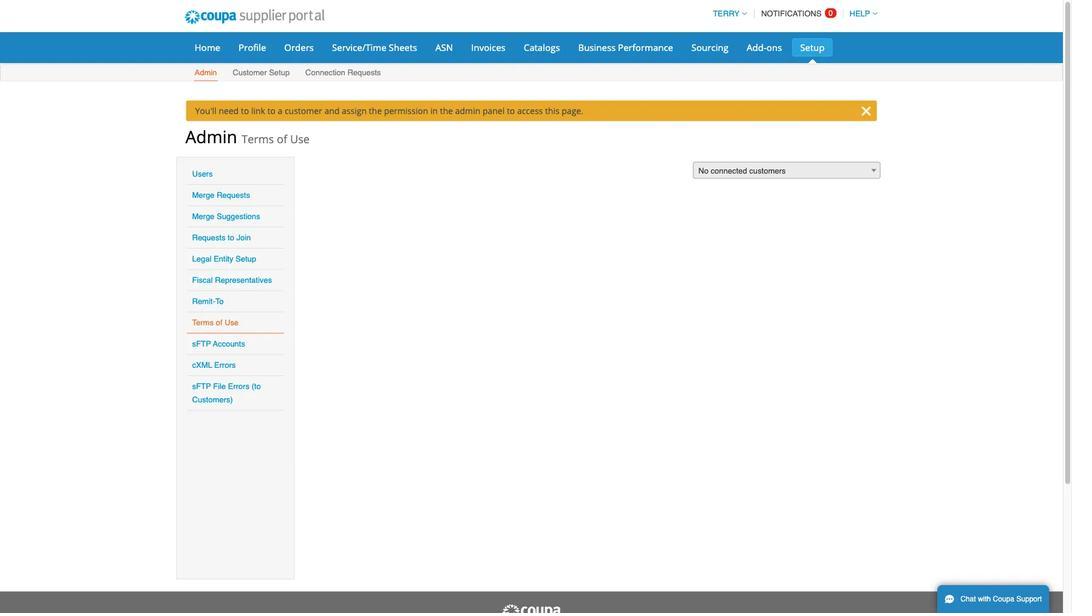 Task type: vqa. For each thing, say whether or not it's contained in the screenshot.
the left Notification
no



Task type: locate. For each thing, give the bounding box(es) containing it.
sftp
[[192, 339, 211, 349], [192, 382, 211, 391]]

coupa supplier portal image
[[176, 2, 333, 32], [501, 604, 562, 613]]

0 vertical spatial requests
[[348, 68, 381, 77]]

notifications 0
[[762, 9, 833, 18]]

use up accounts
[[225, 318, 239, 327]]

terms
[[242, 131, 274, 146], [192, 318, 214, 327]]

sftp up cxml
[[192, 339, 211, 349]]

1 horizontal spatial terms
[[242, 131, 274, 146]]

help
[[850, 9, 871, 18]]

cxml errors
[[192, 361, 236, 370]]

0 vertical spatial admin
[[195, 68, 217, 77]]

setup right customer
[[269, 68, 290, 77]]

of
[[277, 131, 287, 146], [216, 318, 222, 327]]

use down customer
[[290, 131, 310, 146]]

service/time sheets
[[332, 41, 417, 53]]

2 merge from the top
[[192, 212, 215, 221]]

1 horizontal spatial setup
[[269, 68, 290, 77]]

1 horizontal spatial coupa supplier portal image
[[501, 604, 562, 613]]

errors left (to at the bottom of page
[[228, 382, 250, 391]]

1 vertical spatial errors
[[228, 382, 250, 391]]

of inside admin terms of use
[[277, 131, 287, 146]]

1 vertical spatial terms
[[192, 318, 214, 327]]

0 horizontal spatial setup
[[236, 254, 256, 264]]

requests to join link
[[192, 233, 251, 242]]

connection requests link
[[305, 65, 382, 81]]

0 vertical spatial sftp
[[192, 339, 211, 349]]

customers)
[[192, 395, 233, 404]]

sourcing
[[692, 41, 729, 53]]

invoices
[[471, 41, 506, 53]]

cxml
[[192, 361, 212, 370]]

0
[[829, 9, 833, 18]]

terms down remit-
[[192, 318, 214, 327]]

admin down the home link
[[195, 68, 217, 77]]

use inside admin terms of use
[[290, 131, 310, 146]]

1 vertical spatial setup
[[269, 68, 290, 77]]

0 vertical spatial terms
[[242, 131, 274, 146]]

a
[[278, 105, 283, 117]]

requests for merge requests
[[217, 191, 250, 200]]

fiscal representatives link
[[192, 276, 272, 285]]

permission
[[384, 105, 428, 117]]

legal
[[192, 254, 212, 264]]

cxml errors link
[[192, 361, 236, 370]]

1 horizontal spatial the
[[440, 105, 453, 117]]

with
[[978, 595, 991, 604]]

business
[[578, 41, 616, 53]]

requests down the service/time
[[348, 68, 381, 77]]

connection
[[306, 68, 345, 77]]

errors down accounts
[[214, 361, 236, 370]]

chat with coupa support
[[961, 595, 1042, 604]]

merge suggestions link
[[192, 212, 260, 221]]

connected
[[711, 166, 747, 176]]

0 vertical spatial merge
[[192, 191, 215, 200]]

service/time
[[332, 41, 387, 53]]

1 vertical spatial admin
[[186, 125, 237, 148]]

1 vertical spatial merge
[[192, 212, 215, 221]]

customer setup
[[233, 68, 290, 77]]

1 vertical spatial sftp
[[192, 382, 211, 391]]

setup down join on the top left
[[236, 254, 256, 264]]

the right the in on the top of page
[[440, 105, 453, 117]]

requests for connection requests
[[348, 68, 381, 77]]

1 vertical spatial coupa supplier portal image
[[501, 604, 562, 613]]

1 sftp from the top
[[192, 339, 211, 349]]

0 horizontal spatial the
[[369, 105, 382, 117]]

1 vertical spatial requests
[[217, 191, 250, 200]]

0 vertical spatial coupa supplier portal image
[[176, 2, 333, 32]]

requests up suggestions
[[217, 191, 250, 200]]

invoices link
[[464, 38, 514, 56]]

the
[[369, 105, 382, 117], [440, 105, 453, 117]]

representatives
[[215, 276, 272, 285]]

chat with coupa support button
[[938, 585, 1050, 613]]

requests up legal
[[192, 233, 226, 242]]

this
[[545, 105, 560, 117]]

merge down merge requests link
[[192, 212, 215, 221]]

access
[[517, 105, 543, 117]]

admin link
[[194, 65, 218, 81]]

No connected customers field
[[693, 162, 881, 179]]

1 horizontal spatial of
[[277, 131, 287, 146]]

you'll
[[195, 105, 217, 117]]

terms down link
[[242, 131, 274, 146]]

0 horizontal spatial of
[[216, 318, 222, 327]]

merge down users link
[[192, 191, 215, 200]]

customer setup link
[[232, 65, 290, 81]]

add-ons link
[[739, 38, 790, 56]]

1 the from the left
[[369, 105, 382, 117]]

0 vertical spatial of
[[277, 131, 287, 146]]

link
[[251, 105, 265, 117]]

0 vertical spatial use
[[290, 131, 310, 146]]

sftp accounts link
[[192, 339, 245, 349]]

admin down you'll
[[186, 125, 237, 148]]

1 merge from the top
[[192, 191, 215, 200]]

sourcing link
[[684, 38, 737, 56]]

navigation
[[708, 2, 878, 26]]

remit-to link
[[192, 297, 224, 306]]

1 horizontal spatial use
[[290, 131, 310, 146]]

customer
[[233, 68, 267, 77]]

setup down notifications 0
[[801, 41, 825, 53]]

terry link
[[708, 9, 747, 18]]

admin for admin
[[195, 68, 217, 77]]

no
[[699, 166, 709, 176]]

requests
[[348, 68, 381, 77], [217, 191, 250, 200], [192, 233, 226, 242]]

of down a
[[277, 131, 287, 146]]

to left join on the top left
[[228, 233, 234, 242]]

terms inside admin terms of use
[[242, 131, 274, 146]]

0 horizontal spatial use
[[225, 318, 239, 327]]

legal entity setup
[[192, 254, 256, 264]]

0 horizontal spatial terms
[[192, 318, 214, 327]]

ons
[[767, 41, 782, 53]]

business performance link
[[571, 38, 681, 56]]

sftp for sftp file errors (to customers)
[[192, 382, 211, 391]]

support
[[1017, 595, 1042, 604]]

2 horizontal spatial setup
[[801, 41, 825, 53]]

sftp up the customers)
[[192, 382, 211, 391]]

admin for admin terms of use
[[186, 125, 237, 148]]

errors inside sftp file errors (to customers)
[[228, 382, 250, 391]]

to
[[241, 105, 249, 117], [267, 105, 276, 117], [507, 105, 515, 117], [228, 233, 234, 242]]

0 vertical spatial errors
[[214, 361, 236, 370]]

the right assign
[[369, 105, 382, 117]]

sftp inside sftp file errors (to customers)
[[192, 382, 211, 391]]

page.
[[562, 105, 584, 117]]

2 sftp from the top
[[192, 382, 211, 391]]

setup
[[801, 41, 825, 53], [269, 68, 290, 77], [236, 254, 256, 264]]

of down to
[[216, 318, 222, 327]]

use
[[290, 131, 310, 146], [225, 318, 239, 327]]

panel
[[483, 105, 505, 117]]



Task type: describe. For each thing, give the bounding box(es) containing it.
users link
[[192, 169, 213, 179]]

customer
[[285, 105, 322, 117]]

terms of use
[[192, 318, 239, 327]]

service/time sheets link
[[324, 38, 425, 56]]

legal entity setup link
[[192, 254, 256, 264]]

customers
[[750, 166, 786, 176]]

connection requests
[[306, 68, 381, 77]]

suggestions
[[217, 212, 260, 221]]

users
[[192, 169, 213, 179]]

home link
[[187, 38, 228, 56]]

(to
[[252, 382, 261, 391]]

orders link
[[277, 38, 322, 56]]

merge suggestions
[[192, 212, 260, 221]]

coupa
[[993, 595, 1015, 604]]

profile
[[239, 41, 266, 53]]

catalogs link
[[516, 38, 568, 56]]

need
[[219, 105, 239, 117]]

to right panel
[[507, 105, 515, 117]]

business performance
[[578, 41, 674, 53]]

help link
[[845, 9, 878, 18]]

you'll need to link to a customer and assign the permission in the admin panel to access this page.
[[195, 105, 584, 117]]

terry
[[713, 9, 740, 18]]

merge for merge suggestions
[[192, 212, 215, 221]]

1 vertical spatial use
[[225, 318, 239, 327]]

0 horizontal spatial coupa supplier portal image
[[176, 2, 333, 32]]

and
[[325, 105, 340, 117]]

1 vertical spatial of
[[216, 318, 222, 327]]

home
[[195, 41, 220, 53]]

notifications
[[762, 9, 822, 18]]

asn
[[436, 41, 453, 53]]

sheets
[[389, 41, 417, 53]]

0 vertical spatial setup
[[801, 41, 825, 53]]

to
[[215, 297, 224, 306]]

join
[[237, 233, 251, 242]]

requests to join
[[192, 233, 251, 242]]

accounts
[[213, 339, 245, 349]]

fiscal representatives
[[192, 276, 272, 285]]

merge for merge requests
[[192, 191, 215, 200]]

admin
[[455, 105, 481, 117]]

sftp for sftp accounts
[[192, 339, 211, 349]]

navigation containing notifications 0
[[708, 2, 878, 26]]

add-
[[747, 41, 767, 53]]

admin terms of use
[[186, 125, 310, 148]]

remit-to
[[192, 297, 224, 306]]

orders
[[284, 41, 314, 53]]

to left link
[[241, 105, 249, 117]]

add-ons
[[747, 41, 782, 53]]

assign
[[342, 105, 367, 117]]

chat
[[961, 595, 976, 604]]

entity
[[214, 254, 233, 264]]

no connected customers
[[699, 166, 786, 176]]

sftp accounts
[[192, 339, 245, 349]]

fiscal
[[192, 276, 213, 285]]

terms of use link
[[192, 318, 239, 327]]

merge requests link
[[192, 191, 250, 200]]

to left a
[[267, 105, 276, 117]]

2 the from the left
[[440, 105, 453, 117]]

profile link
[[231, 38, 274, 56]]

file
[[213, 382, 226, 391]]

2 vertical spatial setup
[[236, 254, 256, 264]]

performance
[[618, 41, 674, 53]]

No connected customers text field
[[694, 162, 880, 179]]

remit-
[[192, 297, 215, 306]]

asn link
[[428, 38, 461, 56]]

in
[[431, 105, 438, 117]]

sftp file errors (to customers) link
[[192, 382, 261, 404]]

sftp file errors (to customers)
[[192, 382, 261, 404]]

setup link
[[793, 38, 833, 56]]

catalogs
[[524, 41, 560, 53]]

2 vertical spatial requests
[[192, 233, 226, 242]]

merge requests
[[192, 191, 250, 200]]



